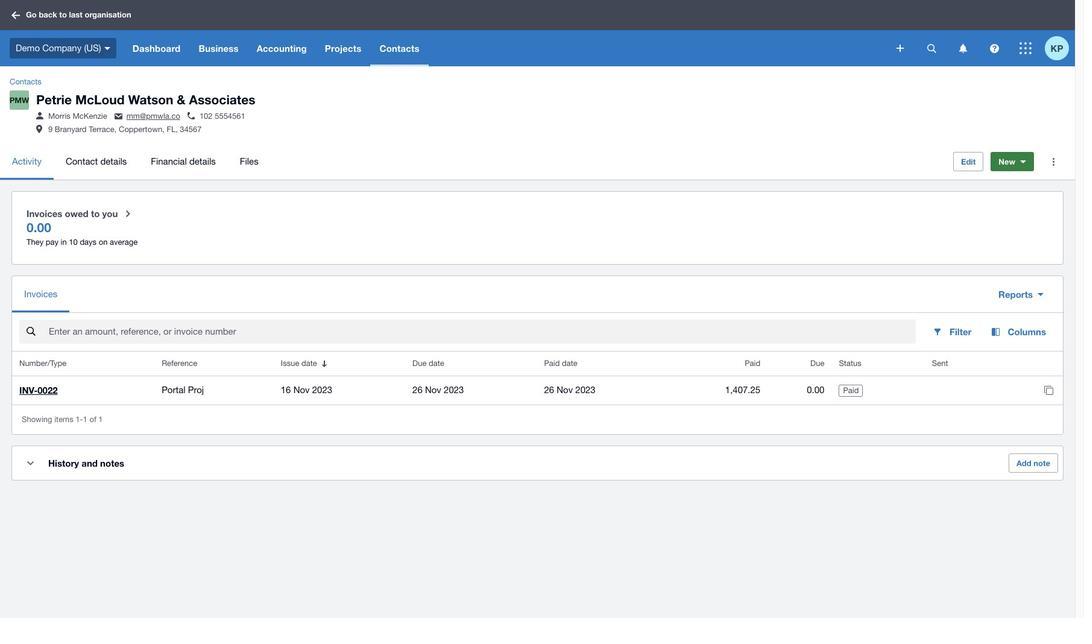 Task type: describe. For each thing, give the bounding box(es) containing it.
accounting button
[[248, 30, 316, 66]]

0022
[[38, 385, 58, 396]]

contacts for the contacts dropdown button
[[380, 43, 420, 54]]

date for paid date
[[562, 359, 578, 368]]

financial
[[151, 156, 187, 167]]

kp
[[1051, 43, 1063, 53]]

showing
[[22, 415, 52, 424]]

16 nov 2023
[[281, 385, 332, 395]]

fl,
[[167, 125, 178, 134]]

banner containing kp
[[0, 0, 1075, 66]]

coppertown,
[[119, 125, 165, 134]]

10
[[69, 238, 78, 247]]

pay
[[46, 238, 58, 247]]

in
[[61, 238, 67, 247]]

morris mckenzie
[[48, 112, 107, 121]]

email image
[[114, 113, 122, 119]]

of
[[90, 415, 96, 424]]

to for organisation
[[59, 10, 67, 19]]

9
[[48, 125, 53, 134]]

on
[[99, 238, 108, 247]]

filter button
[[923, 320, 981, 344]]

1 1 from the left
[[83, 415, 87, 424]]

(us)
[[84, 43, 101, 53]]

menu containing activity
[[0, 144, 944, 180]]

issue
[[281, 359, 299, 368]]

accounting
[[257, 43, 307, 54]]

9 branyard terrace, coppertown, fl, 34567
[[48, 125, 202, 134]]

new button
[[991, 152, 1034, 171]]

3 2023 from the left
[[576, 385, 596, 395]]

number/type button
[[12, 352, 154, 376]]

financial details
[[151, 156, 216, 167]]

demo
[[16, 43, 40, 53]]

issue date
[[281, 359, 317, 368]]

status
[[839, 359, 862, 368]]

back
[[39, 10, 57, 19]]

copy to draft invoice image
[[1037, 378, 1061, 402]]

0.00 inside list of invoices element
[[807, 385, 825, 395]]

organisation
[[85, 10, 131, 19]]

branyard
[[55, 125, 87, 134]]

kp button
[[1045, 30, 1075, 66]]

mm@pmwla.co link
[[126, 112, 180, 121]]

invoices owed to you 0.00 they pay in 10 days on average
[[27, 208, 138, 247]]

mcloud
[[75, 92, 125, 107]]

petrie
[[36, 92, 72, 107]]

contact details
[[66, 156, 127, 167]]

showing items 1-1 of 1
[[22, 415, 103, 424]]

number/type
[[19, 359, 66, 368]]

edit
[[961, 157, 976, 167]]

proj
[[188, 385, 204, 395]]

contact
[[66, 156, 98, 167]]

billing address image
[[36, 125, 42, 133]]

contacts for the contacts 'link'
[[10, 77, 41, 86]]

date for due date
[[429, 359, 444, 368]]

0.00 inside invoices owed to you 0.00 they pay in 10 days on average
[[27, 220, 51, 235]]

1 26 nov 2023 from the left
[[413, 385, 464, 395]]

projects
[[325, 43, 362, 54]]

mm@pmwla.co
[[126, 112, 180, 121]]

inv-
[[19, 385, 38, 396]]

actions menu image
[[1041, 150, 1066, 174]]

invoices button
[[12, 276, 70, 312]]

1-
[[76, 415, 83, 424]]

history and notes
[[48, 458, 124, 469]]

2 2023 from the left
[[444, 385, 464, 395]]

projects button
[[316, 30, 371, 66]]

pmw
[[9, 95, 29, 105]]

details for contact details
[[100, 156, 127, 167]]

and
[[82, 458, 98, 469]]

&
[[177, 92, 186, 107]]

2 26 nov 2023 from the left
[[544, 385, 596, 395]]

due date
[[413, 359, 444, 368]]

add
[[1017, 458, 1032, 468]]

primary person image
[[36, 112, 43, 119]]

1,407.25
[[725, 385, 761, 395]]

activity button
[[0, 144, 54, 180]]

mckenzie
[[73, 112, 107, 121]]

reference button
[[154, 352, 274, 376]]

portal proj
[[162, 385, 204, 395]]

inv-0022 link
[[19, 385, 58, 396]]

dashboard
[[133, 43, 181, 54]]

paid date
[[544, 359, 578, 368]]

you
[[102, 208, 118, 219]]

0 horizontal spatial paid
[[544, 359, 560, 368]]



Task type: vqa. For each thing, say whether or not it's contained in the screenshot.
INV-0022
yes



Task type: locate. For each thing, give the bounding box(es) containing it.
svg image inside go back to last organisation link
[[11, 11, 20, 19]]

status button
[[832, 352, 925, 376]]

due for due date
[[413, 359, 427, 368]]

3 date from the left
[[562, 359, 578, 368]]

reference
[[162, 359, 197, 368]]

1 horizontal spatial 1
[[99, 415, 103, 424]]

reports button
[[989, 282, 1054, 306]]

sent
[[932, 359, 948, 368]]

26 down paid date
[[544, 385, 554, 395]]

0 horizontal spatial to
[[59, 10, 67, 19]]

26
[[413, 385, 423, 395], [544, 385, 554, 395]]

paid
[[544, 359, 560, 368], [745, 359, 761, 368], [843, 386, 859, 395]]

0 horizontal spatial due
[[413, 359, 427, 368]]

0 horizontal spatial date
[[302, 359, 317, 368]]

days
[[80, 238, 97, 247]]

2023
[[312, 385, 332, 395], [444, 385, 464, 395], [576, 385, 596, 395]]

2 horizontal spatial nov
[[557, 385, 573, 395]]

nov down paid date
[[557, 385, 573, 395]]

nov right '16'
[[293, 385, 310, 395]]

last
[[69, 10, 83, 19]]

details for financial details
[[189, 156, 216, 167]]

1 horizontal spatial 0.00
[[807, 385, 825, 395]]

demo company (us)
[[16, 43, 101, 53]]

16
[[281, 385, 291, 395]]

add note button
[[1009, 454, 1058, 473]]

1 vertical spatial 0.00
[[807, 385, 825, 395]]

note
[[1034, 458, 1051, 468]]

0 vertical spatial contacts
[[380, 43, 420, 54]]

watson
[[128, 92, 173, 107]]

0 horizontal spatial nov
[[293, 385, 310, 395]]

1 horizontal spatial details
[[189, 156, 216, 167]]

1 vertical spatial to
[[91, 208, 100, 219]]

1 nov from the left
[[293, 385, 310, 395]]

average
[[110, 238, 138, 247]]

sent button
[[925, 352, 1005, 376]]

items
[[54, 415, 73, 424]]

demo company (us) button
[[0, 30, 123, 66]]

invoices
[[27, 208, 62, 219], [24, 289, 57, 299]]

contacts right "projects"
[[380, 43, 420, 54]]

1 horizontal spatial paid
[[745, 359, 761, 368]]

files button
[[228, 144, 271, 180]]

0 horizontal spatial contacts
[[10, 77, 41, 86]]

2 details from the left
[[189, 156, 216, 167]]

2023 down issue date button
[[312, 385, 332, 395]]

1 horizontal spatial 26 nov 2023
[[544, 385, 596, 395]]

1 left of
[[83, 415, 87, 424]]

inv-0022
[[19, 385, 58, 396]]

contacts up pmw
[[10, 77, 41, 86]]

invoices up pay
[[27, 208, 62, 219]]

1 horizontal spatial nov
[[425, 385, 441, 395]]

26 nov 2023 down paid date
[[544, 385, 596, 395]]

0.00
[[27, 220, 51, 235], [807, 385, 825, 395]]

none radio containing 0.00
[[19, 199, 1056, 257]]

terrace,
[[89, 125, 117, 134]]

0.00 up they
[[27, 220, 51, 235]]

due
[[413, 359, 427, 368], [811, 359, 825, 368]]

svg image
[[990, 44, 999, 53], [104, 47, 110, 50]]

1 26 from the left
[[413, 385, 423, 395]]

due button
[[768, 352, 832, 376]]

26 nov 2023 down due date
[[413, 385, 464, 395]]

2 due from the left
[[811, 359, 825, 368]]

new
[[999, 157, 1016, 167]]

associates
[[189, 92, 255, 107]]

2 horizontal spatial 2023
[[576, 385, 596, 395]]

1 horizontal spatial date
[[429, 359, 444, 368]]

contacts inside dropdown button
[[380, 43, 420, 54]]

files
[[240, 156, 258, 167]]

1 details from the left
[[100, 156, 127, 167]]

date for issue date
[[302, 359, 317, 368]]

2023 down 'paid date' button
[[576, 385, 596, 395]]

toggle image
[[27, 461, 33, 465]]

0 horizontal spatial 1
[[83, 415, 87, 424]]

history
[[48, 458, 79, 469]]

2 1 from the left
[[99, 415, 103, 424]]

paid button
[[669, 352, 768, 376]]

paid date button
[[537, 352, 669, 376]]

filter
[[950, 326, 972, 337]]

0 vertical spatial to
[[59, 10, 67, 19]]

details right contact
[[100, 156, 127, 167]]

1 horizontal spatial 2023
[[444, 385, 464, 395]]

portal
[[162, 385, 185, 395]]

2 nov from the left
[[425, 385, 441, 395]]

go back to last organisation link
[[7, 4, 138, 26]]

invoices for invoices
[[24, 289, 57, 299]]

issue date button
[[274, 352, 405, 376]]

to
[[59, 10, 67, 19], [91, 208, 100, 219]]

columns
[[1008, 326, 1046, 337]]

1 vertical spatial contacts
[[10, 77, 41, 86]]

nov down due date
[[425, 385, 441, 395]]

banner
[[0, 0, 1075, 66]]

activity
[[12, 156, 42, 167]]

due date button
[[405, 352, 537, 376]]

2 date from the left
[[429, 359, 444, 368]]

34567
[[180, 125, 202, 134]]

1 right of
[[99, 415, 103, 424]]

2023 down due date button
[[444, 385, 464, 395]]

contacts inside 'link'
[[10, 77, 41, 86]]

0 horizontal spatial 2023
[[312, 385, 332, 395]]

to left you
[[91, 208, 100, 219]]

contact details button
[[54, 144, 139, 180]]

invoices inside invoices owed to you 0.00 they pay in 10 days on average
[[27, 208, 62, 219]]

to inside banner
[[59, 10, 67, 19]]

to inside invoices owed to you 0.00 they pay in 10 days on average
[[91, 208, 100, 219]]

Enter an amount, reference, or invoice number field
[[48, 320, 916, 343]]

details inside button
[[100, 156, 127, 167]]

notes
[[100, 458, 124, 469]]

financial details button
[[139, 144, 228, 180]]

2 horizontal spatial paid
[[843, 386, 859, 395]]

invoices down they
[[24, 289, 57, 299]]

toggle button
[[18, 451, 42, 475]]

1 horizontal spatial svg image
[[990, 44, 999, 53]]

go
[[26, 10, 37, 19]]

invoices inside button
[[24, 289, 57, 299]]

0.00 down due button at the right bottom
[[807, 385, 825, 395]]

details inside button
[[189, 156, 216, 167]]

add note
[[1017, 458, 1051, 468]]

1 horizontal spatial due
[[811, 359, 825, 368]]

0 horizontal spatial svg image
[[104, 47, 110, 50]]

menu
[[0, 144, 944, 180]]

phone number image
[[187, 112, 195, 119]]

columns button
[[981, 320, 1056, 344]]

they
[[27, 238, 44, 247]]

26 down due date
[[413, 385, 423, 395]]

1 horizontal spatial 26
[[544, 385, 554, 395]]

0 horizontal spatial 26
[[413, 385, 423, 395]]

0 vertical spatial 0.00
[[27, 220, 51, 235]]

details
[[100, 156, 127, 167], [189, 156, 216, 167]]

2 horizontal spatial date
[[562, 359, 578, 368]]

to left 'last'
[[59, 10, 67, 19]]

None radio
[[19, 199, 1056, 257]]

26 nov 2023
[[413, 385, 464, 395], [544, 385, 596, 395]]

0 horizontal spatial details
[[100, 156, 127, 167]]

to for 0.00
[[91, 208, 100, 219]]

0 horizontal spatial 0.00
[[27, 220, 51, 235]]

owed
[[65, 208, 88, 219]]

0 horizontal spatial 26 nov 2023
[[413, 385, 464, 395]]

1
[[83, 415, 87, 424], [99, 415, 103, 424]]

dashboard link
[[123, 30, 190, 66]]

svg image
[[11, 11, 20, 19], [1020, 42, 1032, 54], [927, 44, 936, 53], [959, 44, 967, 53], [897, 45, 904, 52]]

invoices for invoices owed to you 0.00 they pay in 10 days on average
[[27, 208, 62, 219]]

contacts
[[380, 43, 420, 54], [10, 77, 41, 86]]

reports
[[999, 289, 1033, 300]]

contacts button
[[371, 30, 429, 66]]

business
[[199, 43, 239, 54]]

due for due
[[811, 359, 825, 368]]

details right financial
[[189, 156, 216, 167]]

1 vertical spatial invoices
[[24, 289, 57, 299]]

list of invoices element
[[12, 352, 1063, 405]]

edit button
[[953, 152, 984, 171]]

company
[[42, 43, 82, 53]]

102 5554561
[[200, 112, 245, 121]]

3 nov from the left
[[557, 385, 573, 395]]

contacts link
[[5, 76, 46, 88]]

svg image inside demo company (us) popup button
[[104, 47, 110, 50]]

1 2023 from the left
[[312, 385, 332, 395]]

2 26 from the left
[[544, 385, 554, 395]]

1 horizontal spatial contacts
[[380, 43, 420, 54]]

go back to last organisation
[[26, 10, 131, 19]]

1 due from the left
[[413, 359, 427, 368]]

1 horizontal spatial to
[[91, 208, 100, 219]]

petrie mcloud watson & associates
[[36, 92, 255, 107]]

0 vertical spatial invoices
[[27, 208, 62, 219]]

1 date from the left
[[302, 359, 317, 368]]



